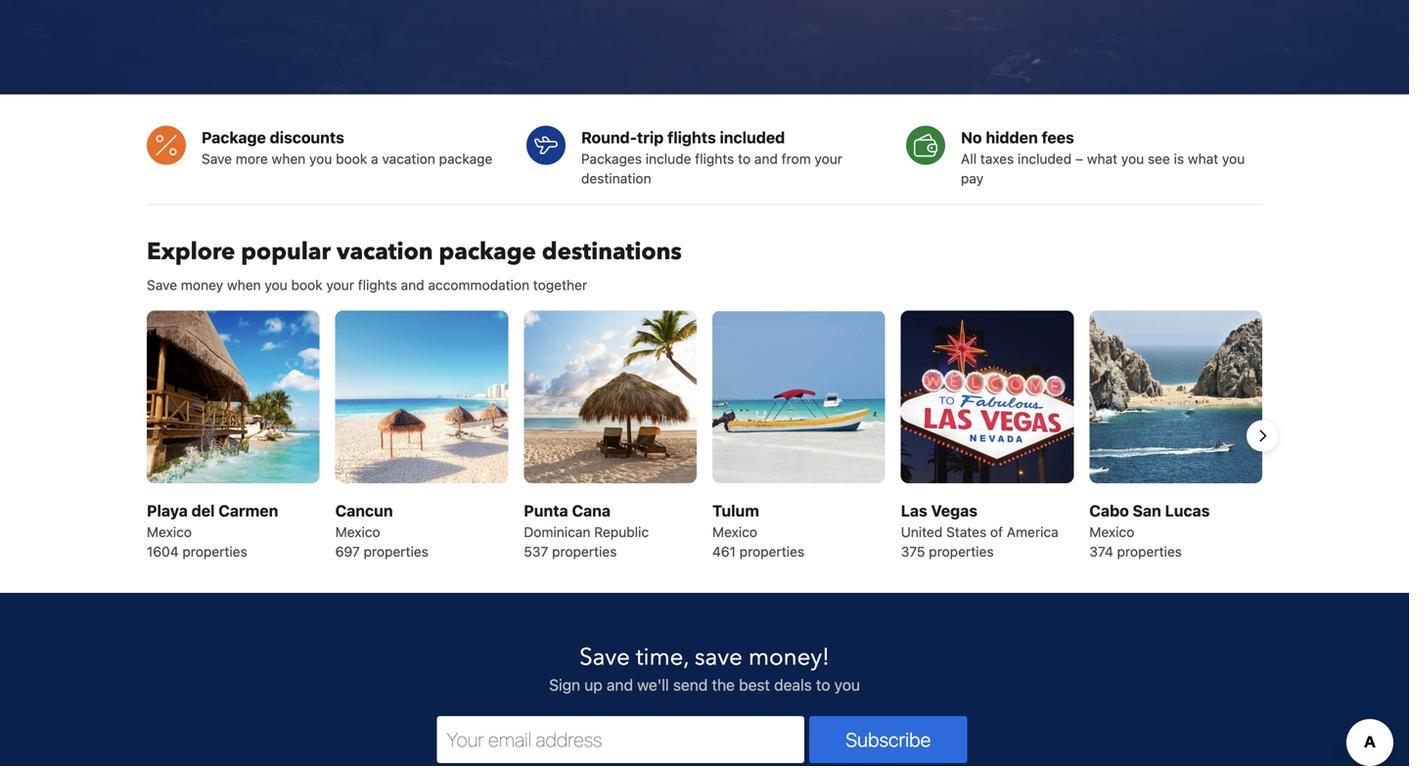 Task type: locate. For each thing, give the bounding box(es) containing it.
tulum
[[712, 502, 759, 520]]

to right deals
[[816, 676, 830, 694]]

properties inside playa del carmen mexico 1604 properties
[[182, 544, 247, 560]]

vegas
[[931, 502, 978, 520]]

save left money
[[147, 277, 177, 293]]

Your email address email field
[[437, 716, 804, 763]]

vacation right "a"
[[382, 151, 435, 167]]

included inside the 'round-trip flights included packages include flights to and from your destination'
[[720, 128, 785, 147]]

1 vertical spatial when
[[227, 277, 261, 293]]

2 vertical spatial flights
[[358, 277, 397, 293]]

1 vertical spatial included
[[1018, 151, 1072, 167]]

save
[[202, 151, 232, 167], [147, 277, 177, 293], [579, 642, 630, 674]]

vacation inside 'package discounts save more when you book a vacation package'
[[382, 151, 435, 167]]

properties down del at the bottom of the page
[[182, 544, 247, 560]]

what right is
[[1188, 151, 1219, 167]]

your
[[815, 151, 843, 167], [326, 277, 354, 293]]

2 vertical spatial and
[[607, 676, 633, 694]]

to left the from
[[738, 151, 751, 167]]

to inside the 'round-trip flights included packages include flights to and from your destination'
[[738, 151, 751, 167]]

best
[[739, 676, 770, 694]]

1 package from the top
[[439, 151, 493, 167]]

properties down states at right
[[929, 544, 994, 560]]

0 horizontal spatial book
[[291, 277, 323, 293]]

properties down san
[[1117, 544, 1182, 560]]

1 vertical spatial and
[[401, 277, 424, 293]]

a
[[371, 151, 378, 167]]

0 horizontal spatial and
[[401, 277, 424, 293]]

properties down dominican
[[552, 544, 617, 560]]

save down package
[[202, 151, 232, 167]]

1 horizontal spatial what
[[1188, 151, 1219, 167]]

2 horizontal spatial and
[[754, 151, 778, 167]]

1 horizontal spatial save
[[202, 151, 232, 167]]

properties right 697
[[364, 544, 428, 560]]

0 vertical spatial when
[[272, 151, 306, 167]]

book down popular
[[291, 277, 323, 293]]

republic
[[594, 524, 649, 540]]

1 vertical spatial vacation
[[337, 236, 433, 268]]

0 vertical spatial book
[[336, 151, 367, 167]]

1 horizontal spatial to
[[816, 676, 830, 694]]

round-trip flights included packages include flights to and from your destination
[[581, 128, 843, 186]]

included up the from
[[720, 128, 785, 147]]

book
[[336, 151, 367, 167], [291, 277, 323, 293]]

1 vertical spatial package
[[439, 236, 536, 268]]

playa
[[147, 502, 188, 520]]

united
[[901, 524, 943, 540]]

no
[[961, 128, 982, 147]]

2 package from the top
[[439, 236, 536, 268]]

0 vertical spatial save
[[202, 151, 232, 167]]

4 properties from the left
[[740, 544, 805, 560]]

1 horizontal spatial and
[[607, 676, 633, 694]]

package discounts save more when you book a vacation package
[[202, 128, 493, 167]]

cancun mexico 697 properties
[[335, 502, 428, 560]]

0 vertical spatial to
[[738, 151, 751, 167]]

properties inside cabo san lucas mexico 374 properties
[[1117, 544, 1182, 560]]

you right deals
[[834, 676, 860, 694]]

pay
[[961, 170, 984, 186]]

las vegas united states of america 375 properties
[[901, 502, 1059, 560]]

0 vertical spatial and
[[754, 151, 778, 167]]

you inside explore popular vacation package destinations save money when you book your flights and accommodation together
[[265, 277, 287, 293]]

save inside 'package discounts save more when you book a vacation package'
[[202, 151, 232, 167]]

you down popular
[[265, 277, 287, 293]]

package up accommodation on the top left
[[439, 236, 536, 268]]

2 mexico from the left
[[335, 524, 380, 540]]

mexico down cabo
[[1090, 524, 1135, 540]]

0 horizontal spatial your
[[326, 277, 354, 293]]

more
[[236, 151, 268, 167]]

vacation inside explore popular vacation package destinations save money when you book your flights and accommodation together
[[337, 236, 433, 268]]

is
[[1174, 151, 1184, 167]]

hidden
[[986, 128, 1038, 147]]

book inside 'package discounts save more when you book a vacation package'
[[336, 151, 367, 167]]

we'll
[[637, 676, 669, 694]]

package inside 'package discounts save more when you book a vacation package'
[[439, 151, 493, 167]]

when inside 'package discounts save more when you book a vacation package'
[[272, 151, 306, 167]]

included inside no hidden fees all taxes included – what you see is what you pay
[[1018, 151, 1072, 167]]

1 horizontal spatial your
[[815, 151, 843, 167]]

5 properties from the left
[[929, 544, 994, 560]]

destination
[[581, 170, 651, 186]]

0 horizontal spatial what
[[1087, 151, 1118, 167]]

lucas
[[1165, 502, 1210, 520]]

properties inside las vegas united states of america 375 properties
[[929, 544, 994, 560]]

0 horizontal spatial included
[[720, 128, 785, 147]]

your inside explore popular vacation package destinations save money when you book your flights and accommodation together
[[326, 277, 354, 293]]

fees
[[1042, 128, 1074, 147]]

1604
[[147, 544, 179, 560]]

0 vertical spatial vacation
[[382, 151, 435, 167]]

537
[[524, 544, 548, 560]]

1 vertical spatial to
[[816, 676, 830, 694]]

1 horizontal spatial book
[[336, 151, 367, 167]]

1 vertical spatial book
[[291, 277, 323, 293]]

mexico down tulum
[[712, 524, 757, 540]]

punta
[[524, 502, 568, 520]]

what right –
[[1087, 151, 1118, 167]]

mexico up 697
[[335, 524, 380, 540]]

mexico up '1604'
[[147, 524, 192, 540]]

trip
[[637, 128, 664, 147]]

save time, save money! sign up and we'll send the best deals to you
[[549, 642, 860, 694]]

include
[[646, 151, 691, 167]]

and left the from
[[754, 151, 778, 167]]

your inside the 'round-trip flights included packages include flights to and from your destination'
[[815, 151, 843, 167]]

flights
[[667, 128, 716, 147], [695, 151, 734, 167], [358, 277, 397, 293]]

and
[[754, 151, 778, 167], [401, 277, 424, 293], [607, 676, 633, 694]]

0 horizontal spatial to
[[738, 151, 751, 167]]

mexico inside cancun mexico 697 properties
[[335, 524, 380, 540]]

0 horizontal spatial save
[[147, 277, 177, 293]]

what
[[1087, 151, 1118, 167], [1188, 151, 1219, 167]]

vacation
[[382, 151, 435, 167], [337, 236, 433, 268]]

save up up
[[579, 642, 630, 674]]

money!
[[748, 642, 830, 674]]

0 vertical spatial your
[[815, 151, 843, 167]]

discounts
[[270, 128, 344, 147]]

properties right 461
[[740, 544, 805, 560]]

when right money
[[227, 277, 261, 293]]

cana
[[572, 502, 611, 520]]

your down popular
[[326, 277, 354, 293]]

send
[[673, 676, 708, 694]]

of
[[990, 524, 1003, 540]]

vacation down "a"
[[337, 236, 433, 268]]

and inside save time, save money! sign up and we'll send the best deals to you
[[607, 676, 633, 694]]

package
[[439, 151, 493, 167], [439, 236, 536, 268]]

playa del carmen mexico 1604 properties
[[147, 502, 278, 560]]

6 properties from the left
[[1117, 544, 1182, 560]]

2 properties from the left
[[364, 544, 428, 560]]

3 mexico from the left
[[712, 524, 757, 540]]

1 mexico from the left
[[147, 524, 192, 540]]

1 vertical spatial your
[[326, 277, 354, 293]]

1 vertical spatial save
[[147, 277, 177, 293]]

and right up
[[607, 676, 633, 694]]

carmen
[[219, 502, 278, 520]]

included down fees
[[1018, 151, 1072, 167]]

book inside explore popular vacation package destinations save money when you book your flights and accommodation together
[[291, 277, 323, 293]]

mexico
[[147, 524, 192, 540], [335, 524, 380, 540], [712, 524, 757, 540], [1090, 524, 1135, 540]]

–
[[1075, 151, 1083, 167]]

flights inside explore popular vacation package destinations save money when you book your flights and accommodation together
[[358, 277, 397, 293]]

0 vertical spatial package
[[439, 151, 493, 167]]

cancun
[[335, 502, 393, 520]]

dominican
[[524, 524, 591, 540]]

mexico inside the tulum mexico 461 properties
[[712, 524, 757, 540]]

0 vertical spatial flights
[[667, 128, 716, 147]]

subscribe
[[846, 728, 931, 751]]

and left accommodation on the top left
[[401, 277, 424, 293]]

properties inside cancun mexico 697 properties
[[364, 544, 428, 560]]

tulum mexico 461 properties
[[712, 502, 805, 560]]

when inside explore popular vacation package destinations save money when you book your flights and accommodation together
[[227, 277, 261, 293]]

2 what from the left
[[1188, 151, 1219, 167]]

you inside save time, save money! sign up and we'll send the best deals to you
[[834, 676, 860, 694]]

book left "a"
[[336, 151, 367, 167]]

1 horizontal spatial included
[[1018, 151, 1072, 167]]

2 horizontal spatial save
[[579, 642, 630, 674]]

when down discounts
[[272, 151, 306, 167]]

you
[[309, 151, 332, 167], [1121, 151, 1144, 167], [1222, 151, 1245, 167], [265, 277, 287, 293], [834, 676, 860, 694]]

2 vertical spatial save
[[579, 642, 630, 674]]

next image
[[1251, 424, 1274, 448]]

1 horizontal spatial when
[[272, 151, 306, 167]]

4 mexico from the left
[[1090, 524, 1135, 540]]

3 properties from the left
[[552, 544, 617, 560]]

included
[[720, 128, 785, 147], [1018, 151, 1072, 167]]

package right "a"
[[439, 151, 493, 167]]

0 horizontal spatial when
[[227, 277, 261, 293]]

properties
[[182, 544, 247, 560], [364, 544, 428, 560], [552, 544, 617, 560], [740, 544, 805, 560], [929, 544, 994, 560], [1117, 544, 1182, 560]]

you down discounts
[[309, 151, 332, 167]]

when
[[272, 151, 306, 167], [227, 277, 261, 293]]

properties inside the tulum mexico 461 properties
[[740, 544, 805, 560]]

to
[[738, 151, 751, 167], [816, 676, 830, 694]]

1 properties from the left
[[182, 544, 247, 560]]

del
[[191, 502, 215, 520]]

0 vertical spatial included
[[720, 128, 785, 147]]

your right the from
[[815, 151, 843, 167]]



Task type: vqa. For each thing, say whether or not it's contained in the screenshot.
Save in Explore popular vacation package destinations Save money when you book your flights and accommodation together
yes



Task type: describe. For each thing, give the bounding box(es) containing it.
up
[[585, 676, 603, 694]]

from
[[782, 151, 811, 167]]

time,
[[636, 642, 689, 674]]

sign
[[549, 676, 580, 694]]

states
[[946, 524, 987, 540]]

punta cana dominican republic 537 properties
[[524, 502, 649, 560]]

deals
[[774, 676, 812, 694]]

see
[[1148, 151, 1170, 167]]

to inside save time, save money! sign up and we'll send the best deals to you
[[816, 676, 830, 694]]

1 what from the left
[[1087, 151, 1118, 167]]

cabo
[[1090, 502, 1129, 520]]

the
[[712, 676, 735, 694]]

you inside 'package discounts save more when you book a vacation package'
[[309, 151, 332, 167]]

explore
[[147, 236, 235, 268]]

your for package
[[326, 277, 354, 293]]

697
[[335, 544, 360, 560]]

taxes
[[980, 151, 1014, 167]]

san
[[1133, 502, 1161, 520]]

cabo san lucas mexico 374 properties
[[1090, 502, 1210, 560]]

461
[[712, 544, 736, 560]]

properties inside punta cana dominican republic 537 properties
[[552, 544, 617, 560]]

and inside explore popular vacation package destinations save money when you book your flights and accommodation together
[[401, 277, 424, 293]]

money
[[181, 277, 223, 293]]

no hidden fees all taxes included – what you see is what you pay
[[961, 128, 1245, 186]]

save inside save time, save money! sign up and we'll send the best deals to you
[[579, 642, 630, 674]]

save
[[695, 642, 743, 674]]

popular
[[241, 236, 331, 268]]

your for included
[[815, 151, 843, 167]]

las
[[901, 502, 927, 520]]

package
[[202, 128, 266, 147]]

packages
[[581, 151, 642, 167]]

1 vertical spatial flights
[[695, 151, 734, 167]]

you left see
[[1121, 151, 1144, 167]]

america
[[1007, 524, 1059, 540]]

explore popular vacation package destinations save money when you book your flights and accommodation together
[[147, 236, 682, 293]]

you right is
[[1222, 151, 1245, 167]]

subscribe button
[[809, 716, 967, 763]]

and inside the 'round-trip flights included packages include flights to and from your destination'
[[754, 151, 778, 167]]

together
[[533, 277, 587, 293]]

round-
[[581, 128, 637, 147]]

save inside explore popular vacation package destinations save money when you book your flights and accommodation together
[[147, 277, 177, 293]]

375
[[901, 544, 925, 560]]

destinations
[[542, 236, 682, 268]]

mexico inside cabo san lucas mexico 374 properties
[[1090, 524, 1135, 540]]

explore popular vacation package destinations region
[[131, 311, 1278, 562]]

mexico inside playa del carmen mexico 1604 properties
[[147, 524, 192, 540]]

accommodation
[[428, 277, 530, 293]]

all
[[961, 151, 977, 167]]

374
[[1090, 544, 1114, 560]]

package inside explore popular vacation package destinations save money when you book your flights and accommodation together
[[439, 236, 536, 268]]



